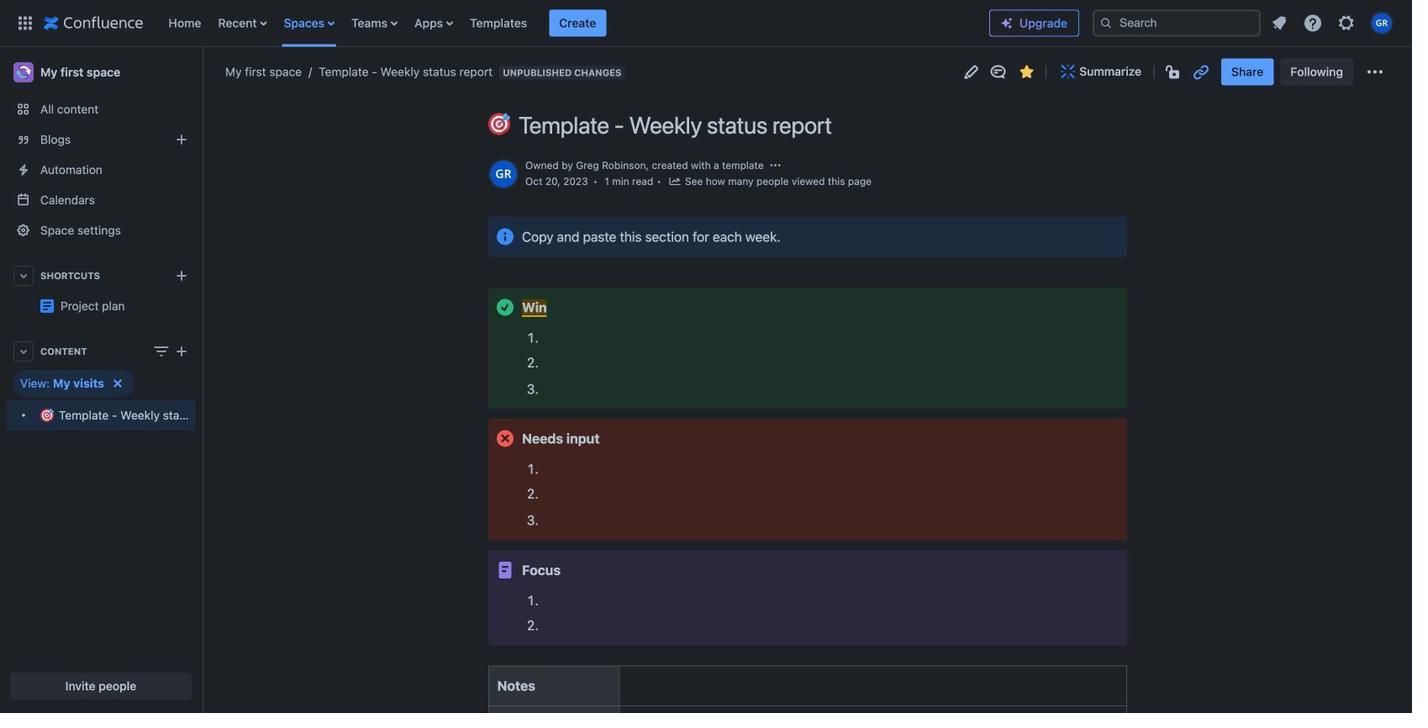 Task type: locate. For each thing, give the bounding box(es) containing it.
unstar image
[[1017, 62, 1037, 82]]

:dart: image
[[489, 113, 511, 135], [489, 113, 511, 135]]

0 horizontal spatial list
[[160, 0, 990, 47]]

space element
[[0, 47, 202, 713]]

:dart: image
[[40, 409, 54, 422], [40, 409, 54, 422]]

None search field
[[1093, 10, 1262, 37]]

banner
[[0, 0, 1413, 47]]

create a blog image
[[172, 130, 192, 150]]

region
[[7, 370, 195, 431]]

no restrictions image
[[1165, 62, 1185, 82]]

more information about greg robinson image
[[489, 159, 519, 189]]

global element
[[10, 0, 990, 47]]

appswitcher icon image
[[15, 13, 35, 33]]

panel info image
[[495, 227, 516, 247]]

collapse sidebar image
[[183, 56, 220, 89]]

confluence image
[[44, 13, 143, 33], [44, 13, 143, 33]]

help icon image
[[1304, 13, 1324, 33]]

list item
[[549, 10, 607, 37]]

list
[[160, 0, 990, 47], [1265, 8, 1403, 38]]

list for "appswitcher icon"
[[160, 0, 990, 47]]

add shortcut image
[[172, 266, 192, 286]]

1 horizontal spatial list
[[1265, 8, 1403, 38]]

panel note image
[[495, 560, 516, 580]]

change view image
[[151, 341, 172, 362]]

copy image
[[487, 288, 507, 309]]

create a page image
[[172, 341, 192, 362]]

copy link image
[[1192, 62, 1212, 82]]



Task type: vqa. For each thing, say whether or not it's contained in the screenshot.
the "Compact list" image
no



Task type: describe. For each thing, give the bounding box(es) containing it.
Search field
[[1093, 10, 1262, 37]]

list item inside list
[[549, 10, 607, 37]]

template - project plan image
[[40, 299, 54, 313]]

manage page ownership image
[[769, 158, 783, 172]]

notification icon image
[[1270, 13, 1290, 33]]

edit this page image
[[962, 62, 982, 82]]

search image
[[1100, 16, 1114, 30]]

clear view image
[[107, 373, 128, 394]]

panel success image
[[495, 297, 516, 317]]

region inside space element
[[7, 370, 195, 431]]

more actions image
[[1366, 62, 1386, 82]]

settings icon image
[[1337, 13, 1357, 33]]

premium image
[[1001, 16, 1014, 30]]

list for premium image
[[1265, 8, 1403, 38]]

panel error image
[[495, 429, 516, 449]]



